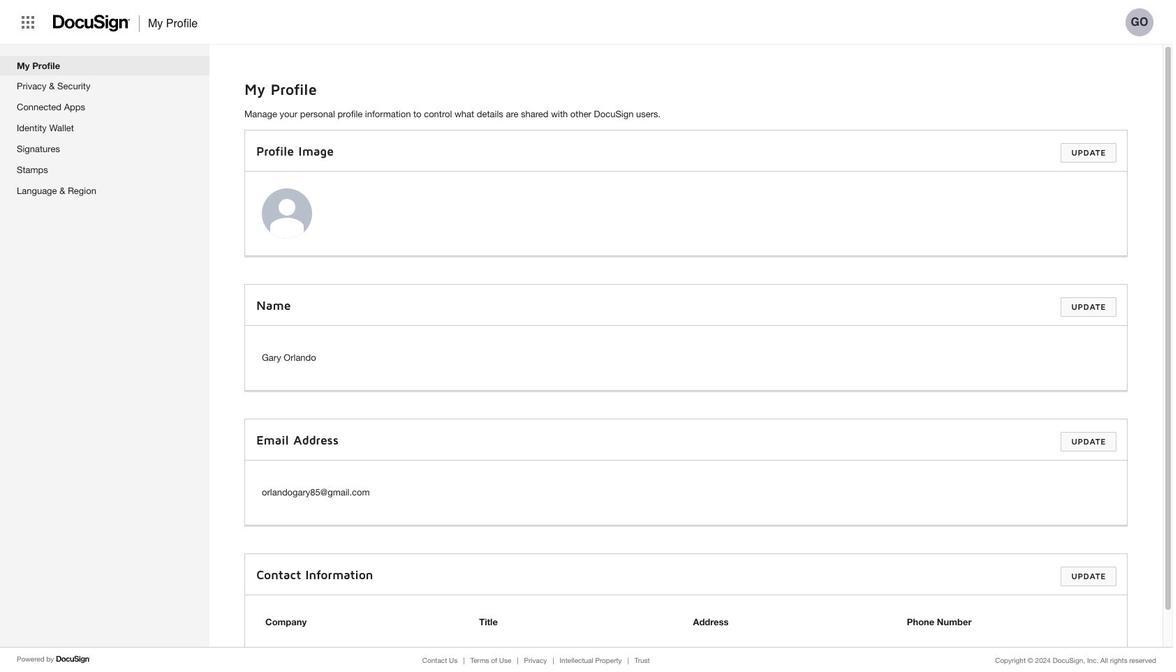 Task type: locate. For each thing, give the bounding box(es) containing it.
default profile image element
[[262, 189, 312, 239]]

0 vertical spatial docusign image
[[53, 11, 131, 36]]

default profile image image
[[262, 189, 312, 239]]

docusign image
[[53, 11, 131, 36], [56, 654, 91, 666]]



Task type: describe. For each thing, give the bounding box(es) containing it.
1 vertical spatial docusign image
[[56, 654, 91, 666]]



